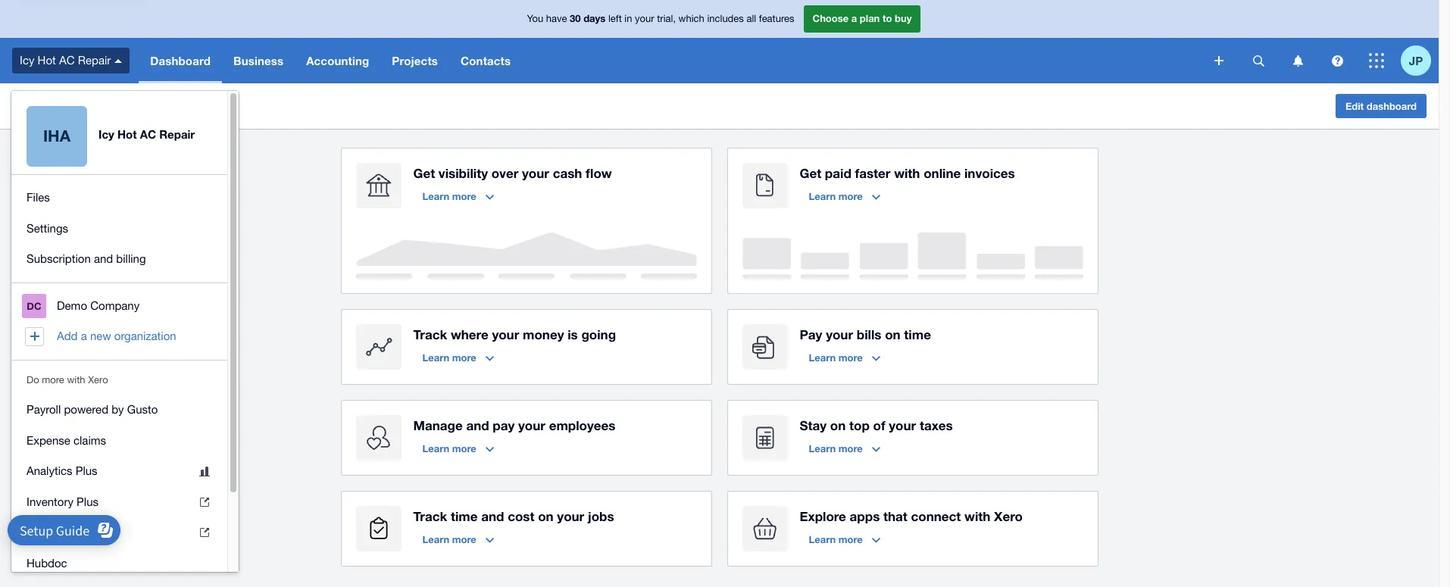 Task type: describe. For each thing, give the bounding box(es) containing it.
2 vertical spatial icy hot ac repair
[[98, 127, 195, 141]]

banking icon image
[[356, 163, 401, 208]]

employees icon image
[[356, 415, 401, 461]]

more for track where your money is going
[[452, 352, 476, 364]]

manage
[[413, 417, 463, 433]]

you have 30 days left in your trial, which includes all features
[[527, 12, 794, 24]]

a for plan
[[851, 12, 857, 24]]

more for stay on top of your taxes
[[838, 442, 863, 455]]

banking preview line graph image
[[356, 233, 697, 279]]

cash
[[553, 165, 582, 181]]

demo company
[[57, 299, 140, 312]]

learn more button for visibility
[[413, 184, 503, 208]]

add a new organization
[[57, 330, 176, 342]]

in
[[625, 13, 632, 24]]

plus for analytics plus
[[76, 464, 97, 477]]

learn more for your
[[809, 352, 863, 364]]

get for get visibility over your cash flow
[[413, 165, 435, 181]]

30
[[570, 12, 581, 24]]

going
[[581, 327, 616, 342]]

organization
[[114, 330, 176, 342]]

add
[[57, 330, 78, 342]]

hubdoc
[[27, 556, 67, 569]]

payroll powered by gusto link
[[11, 395, 227, 425]]

new
[[90, 330, 111, 342]]

jp
[[1409, 53, 1423, 67]]

1 horizontal spatial time
[[904, 327, 931, 342]]

inventory
[[27, 495, 73, 508]]

learn for time
[[422, 533, 449, 545]]

online
[[924, 165, 961, 181]]

analytics plus
[[27, 464, 97, 477]]

edit dashboard
[[1345, 100, 1417, 112]]

contacts
[[461, 54, 511, 67]]

learn more for where
[[422, 352, 476, 364]]

edit
[[1345, 100, 1364, 112]]

explore
[[800, 508, 846, 524]]

your right where
[[492, 327, 519, 342]]

your right 'over'
[[522, 165, 549, 181]]

learn for and
[[422, 442, 449, 455]]

learn more button for paid
[[800, 184, 889, 208]]

more for manage and pay your employees
[[452, 442, 476, 455]]

plan
[[860, 12, 880, 24]]

get paid faster with online invoices
[[800, 165, 1015, 181]]

track where your money is going
[[413, 327, 616, 342]]

learn for visibility
[[422, 190, 449, 202]]

features
[[759, 13, 794, 24]]

learn more for paid
[[809, 190, 863, 202]]

cost
[[508, 508, 534, 524]]

choose
[[813, 12, 849, 24]]

hubdoc link
[[11, 548, 227, 579]]

track money icon image
[[356, 324, 401, 370]]

stay
[[800, 417, 827, 433]]

accounting button
[[295, 38, 381, 83]]

2 vertical spatial hot
[[117, 127, 137, 141]]

inventory plus
[[27, 495, 99, 508]]

0 horizontal spatial time
[[451, 508, 478, 524]]

projects button
[[381, 38, 449, 83]]

get for get paid faster with online invoices
[[800, 165, 821, 181]]

plus for inventory plus
[[77, 495, 99, 508]]

expense
[[27, 434, 70, 447]]

dashboard
[[1367, 100, 1417, 112]]

learn more button for time
[[413, 527, 503, 552]]

learn for where
[[422, 352, 449, 364]]

is
[[568, 327, 578, 342]]

2 vertical spatial on
[[538, 508, 554, 524]]

payroll
[[27, 403, 61, 416]]

1 vertical spatial hot
[[34, 98, 56, 114]]

left
[[608, 13, 622, 24]]

billing
[[116, 252, 146, 265]]

track for track time and cost on your jobs
[[413, 508, 447, 524]]

1 vertical spatial repair
[[81, 98, 121, 114]]

gusto
[[127, 403, 158, 416]]

dashboard
[[150, 54, 211, 67]]

connect
[[911, 508, 961, 524]]

learn more for visibility
[[422, 190, 476, 202]]

accounting
[[306, 54, 369, 67]]

over
[[491, 165, 518, 181]]

jobs
[[588, 508, 614, 524]]

edit dashboard button
[[1336, 94, 1427, 118]]

and for subscription
[[94, 252, 113, 265]]

includes
[[707, 13, 744, 24]]

more inside iha "banner"
[[42, 374, 64, 385]]

which
[[679, 13, 704, 24]]

all
[[747, 13, 756, 24]]

to
[[883, 12, 892, 24]]

trial,
[[657, 13, 676, 24]]

settings
[[27, 222, 68, 234]]

2 horizontal spatial on
[[885, 327, 901, 342]]

stay on top of your taxes
[[800, 417, 953, 433]]

learn more button for on
[[800, 436, 889, 461]]

powered
[[64, 403, 108, 416]]

icy hot ac repair button
[[0, 38, 139, 83]]

do more with xero group
[[11, 387, 227, 587]]

workflowmax
[[27, 526, 96, 539]]

do more with xero
[[27, 374, 108, 385]]

analytics plus link
[[11, 456, 227, 487]]

1 horizontal spatial with
[[894, 165, 920, 181]]

icy hot ac repair inside popup button
[[20, 54, 111, 66]]

2 vertical spatial ac
[[140, 127, 156, 141]]

add a new organization link
[[11, 321, 227, 352]]

1 horizontal spatial svg image
[[1369, 53, 1384, 68]]

with inside iha "banner"
[[67, 374, 85, 385]]

invoices
[[964, 165, 1015, 181]]

more for get paid faster with online invoices
[[838, 190, 863, 202]]

repair inside icy hot ac repair popup button
[[78, 54, 111, 66]]

and for manage
[[466, 417, 489, 433]]

iha banner
[[0, 0, 1439, 587]]



Task type: locate. For each thing, give the bounding box(es) containing it.
learn more button for your
[[800, 345, 889, 370]]

learn right projects icon
[[422, 533, 449, 545]]

more down where
[[452, 352, 476, 364]]

pay
[[493, 417, 515, 433]]

and
[[94, 252, 113, 265], [466, 417, 489, 433], [481, 508, 504, 524]]

plus right inventory
[[77, 495, 99, 508]]

where
[[451, 327, 488, 342]]

get left paid
[[800, 165, 821, 181]]

with up powered
[[67, 374, 85, 385]]

learn for on
[[809, 442, 836, 455]]

learn for apps
[[809, 533, 836, 545]]

demo
[[57, 299, 87, 312]]

0 vertical spatial plus
[[76, 464, 97, 477]]

time
[[904, 327, 931, 342], [451, 508, 478, 524]]

0 vertical spatial with
[[894, 165, 920, 181]]

1 vertical spatial and
[[466, 417, 489, 433]]

do
[[27, 374, 39, 385]]

buy
[[895, 12, 912, 24]]

learn more down where
[[422, 352, 476, 364]]

0 horizontal spatial svg image
[[1332, 55, 1343, 66]]

1 track from the top
[[413, 327, 447, 342]]

hot
[[38, 54, 56, 66], [34, 98, 56, 114], [117, 127, 137, 141]]

expense claims
[[27, 434, 106, 447]]

your inside you have 30 days left in your trial, which includes all features
[[635, 13, 654, 24]]

1 horizontal spatial on
[[830, 417, 846, 433]]

employees
[[549, 417, 616, 433]]

get left visibility
[[413, 165, 435, 181]]

apps
[[850, 508, 880, 524]]

your right pay
[[826, 327, 853, 342]]

0 horizontal spatial with
[[67, 374, 85, 385]]

0 vertical spatial and
[[94, 252, 113, 265]]

2 vertical spatial with
[[964, 508, 990, 524]]

analytics
[[27, 464, 72, 477]]

more for explore apps that connect with xero
[[838, 533, 863, 545]]

2 horizontal spatial with
[[964, 508, 990, 524]]

more down visibility
[[452, 190, 476, 202]]

more for track time and cost on your jobs
[[452, 533, 476, 545]]

learn more button down paid
[[800, 184, 889, 208]]

and inside the subscription and billing link
[[94, 252, 113, 265]]

more down top
[[838, 442, 863, 455]]

projects icon image
[[356, 506, 401, 552]]

on
[[885, 327, 901, 342], [830, 417, 846, 433], [538, 508, 554, 524]]

money
[[523, 327, 564, 342]]

1 vertical spatial navigation
[[11, 283, 227, 359]]

learn more for and
[[422, 442, 476, 455]]

navigation containing demo company
[[11, 283, 227, 359]]

1 vertical spatial track
[[413, 508, 447, 524]]

get
[[413, 165, 435, 181], [800, 165, 821, 181]]

with right connect
[[964, 508, 990, 524]]

0 vertical spatial hot
[[38, 54, 56, 66]]

learn more down stay
[[809, 442, 863, 455]]

on right cost
[[538, 508, 554, 524]]

and left cost
[[481, 508, 504, 524]]

subscription and billing link
[[11, 244, 227, 275]]

your
[[635, 13, 654, 24], [522, 165, 549, 181], [492, 327, 519, 342], [826, 327, 853, 342], [518, 417, 545, 433], [889, 417, 916, 433], [557, 508, 584, 524]]

1 horizontal spatial xero
[[994, 508, 1023, 524]]

learn
[[422, 190, 449, 202], [809, 190, 836, 202], [422, 352, 449, 364], [809, 352, 836, 364], [422, 442, 449, 455], [809, 442, 836, 455], [422, 533, 449, 545], [809, 533, 836, 545]]

1 get from the left
[[413, 165, 435, 181]]

1 horizontal spatial get
[[800, 165, 821, 181]]

more down apps
[[838, 533, 863, 545]]

learn down paid
[[809, 190, 836, 202]]

xero right connect
[[994, 508, 1023, 524]]

a right add
[[81, 330, 87, 342]]

learn more down manage
[[422, 442, 476, 455]]

time right bills
[[904, 327, 931, 342]]

more down manage
[[452, 442, 476, 455]]

svg image
[[1369, 53, 1384, 68], [1332, 55, 1343, 66]]

1 vertical spatial with
[[67, 374, 85, 385]]

track for track where your money is going
[[413, 327, 447, 342]]

invoices icon image
[[742, 163, 788, 208]]

learn more down explore
[[809, 533, 863, 545]]

2 vertical spatial icy
[[98, 127, 114, 141]]

your right pay on the left of the page
[[518, 417, 545, 433]]

0 vertical spatial track
[[413, 327, 447, 342]]

learn more button
[[413, 184, 503, 208], [800, 184, 889, 208], [413, 345, 503, 370], [800, 345, 889, 370], [413, 436, 503, 461], [800, 436, 889, 461], [413, 527, 503, 552], [800, 527, 889, 552]]

0 vertical spatial a
[[851, 12, 857, 24]]

your right in
[[635, 13, 654, 24]]

and left billing
[[94, 252, 113, 265]]

learn more
[[422, 190, 476, 202], [809, 190, 863, 202], [422, 352, 476, 364], [809, 352, 863, 364], [422, 442, 476, 455], [809, 442, 863, 455], [422, 533, 476, 545], [809, 533, 863, 545]]

learn more button down pay your bills on time
[[800, 345, 889, 370]]

manage and pay your employees
[[413, 417, 616, 433]]

flow
[[586, 165, 612, 181]]

learn more for time
[[422, 533, 476, 545]]

payroll powered by gusto
[[27, 403, 158, 416]]

icy inside icy hot ac repair popup button
[[20, 54, 34, 66]]

0 vertical spatial xero
[[88, 374, 108, 385]]

jp button
[[1401, 38, 1439, 83]]

icy
[[20, 54, 34, 66], [12, 98, 30, 114], [98, 127, 114, 141]]

taxes icon image
[[742, 415, 788, 461]]

0 vertical spatial repair
[[78, 54, 111, 66]]

0 vertical spatial on
[[885, 327, 901, 342]]

0 vertical spatial ac
[[59, 54, 75, 66]]

learn down stay
[[809, 442, 836, 455]]

workflowmax link
[[11, 517, 227, 548]]

2 vertical spatial and
[[481, 508, 504, 524]]

add-ons icon image
[[742, 506, 788, 552]]

contacts button
[[449, 38, 522, 83]]

more for pay your bills on time
[[838, 352, 863, 364]]

learn down explore
[[809, 533, 836, 545]]

pay your bills on time
[[800, 327, 931, 342]]

learn down visibility
[[422, 190, 449, 202]]

track time and cost on your jobs
[[413, 508, 614, 524]]

1 vertical spatial xero
[[994, 508, 1023, 524]]

navigation containing dashboard
[[139, 38, 1204, 83]]

you
[[527, 13, 543, 24]]

xero up payroll powered by gusto
[[88, 374, 108, 385]]

group containing files
[[11, 175, 227, 282]]

more for get visibility over your cash flow
[[452, 190, 476, 202]]

2 track from the top
[[413, 508, 447, 524]]

dashboard link
[[139, 38, 222, 83]]

1 vertical spatial ac
[[59, 98, 77, 114]]

more down track time and cost on your jobs
[[452, 533, 476, 545]]

learn more button down where
[[413, 345, 503, 370]]

a left plan
[[851, 12, 857, 24]]

learn more button down visibility
[[413, 184, 503, 208]]

repair
[[78, 54, 111, 66], [81, 98, 121, 114], [159, 127, 195, 141]]

more down paid
[[838, 190, 863, 202]]

learn more down pay
[[809, 352, 863, 364]]

your right of
[[889, 417, 916, 433]]

0 vertical spatial icy
[[20, 54, 34, 66]]

days
[[584, 12, 606, 24]]

files
[[27, 191, 50, 204]]

track left where
[[413, 327, 447, 342]]

choose a plan to buy
[[813, 12, 912, 24]]

learn for paid
[[809, 190, 836, 202]]

learn more button down track time and cost on your jobs
[[413, 527, 503, 552]]

expense claims link
[[11, 425, 227, 456]]

a for new
[[81, 330, 87, 342]]

svg image left 'jp'
[[1369, 53, 1384, 68]]

learn more down track time and cost on your jobs
[[422, 533, 476, 545]]

top
[[849, 417, 870, 433]]

by
[[112, 403, 124, 416]]

faster
[[855, 165, 891, 181]]

learn more button for where
[[413, 345, 503, 370]]

learn for your
[[809, 352, 836, 364]]

ac inside icy hot ac repair popup button
[[59, 54, 75, 66]]

more down pay your bills on time
[[838, 352, 863, 364]]

1 vertical spatial plus
[[77, 495, 99, 508]]

time left cost
[[451, 508, 478, 524]]

learn more button down top
[[800, 436, 889, 461]]

1 horizontal spatial a
[[851, 12, 857, 24]]

0 vertical spatial time
[[904, 327, 931, 342]]

a
[[851, 12, 857, 24], [81, 330, 87, 342]]

your left jobs
[[557, 508, 584, 524]]

1 vertical spatial a
[[81, 330, 87, 342]]

and left pay on the left of the page
[[466, 417, 489, 433]]

company
[[90, 299, 140, 312]]

plus down claims
[[76, 464, 97, 477]]

learn more button for and
[[413, 436, 503, 461]]

projects
[[392, 54, 438, 67]]

taxes
[[920, 417, 953, 433]]

pay
[[800, 327, 822, 342]]

subscription and billing
[[27, 252, 146, 265]]

navigation
[[139, 38, 1204, 83], [11, 283, 227, 359]]

get visibility over your cash flow
[[413, 165, 612, 181]]

1 vertical spatial time
[[451, 508, 478, 524]]

learn more button for apps
[[800, 527, 889, 552]]

paid
[[825, 165, 851, 181]]

learn down pay
[[809, 352, 836, 364]]

learn more for apps
[[809, 533, 863, 545]]

0 horizontal spatial a
[[81, 330, 87, 342]]

track right projects icon
[[413, 508, 447, 524]]

1 vertical spatial icy hot ac repair
[[12, 98, 121, 114]]

xero
[[88, 374, 108, 385], [994, 508, 1023, 524]]

learn more for on
[[809, 442, 863, 455]]

invoices preview bar graph image
[[742, 233, 1083, 279]]

have
[[546, 13, 567, 24]]

ac
[[59, 54, 75, 66], [59, 98, 77, 114], [140, 127, 156, 141]]

2 get from the left
[[800, 165, 821, 181]]

svg image
[[1253, 55, 1264, 66], [1293, 55, 1303, 66], [1214, 56, 1224, 65], [115, 59, 122, 63]]

on left top
[[830, 417, 846, 433]]

group
[[11, 175, 227, 282]]

hot inside popup button
[[38, 54, 56, 66]]

bills
[[857, 327, 881, 342]]

a inside 'link'
[[81, 330, 87, 342]]

learn right track money icon
[[422, 352, 449, 364]]

explore apps that connect with xero
[[800, 508, 1023, 524]]

learn more button down manage
[[413, 436, 503, 461]]

iha
[[43, 127, 71, 145]]

inventory plus link
[[11, 487, 227, 517]]

claims
[[73, 434, 106, 447]]

learn more button down apps
[[800, 527, 889, 552]]

1 vertical spatial on
[[830, 417, 846, 433]]

0 vertical spatial navigation
[[139, 38, 1204, 83]]

visibility
[[439, 165, 488, 181]]

learn down manage
[[422, 442, 449, 455]]

svg image inside icy hot ac repair popup button
[[115, 59, 122, 63]]

more right 'do' on the left bottom of the page
[[42, 374, 64, 385]]

0 horizontal spatial get
[[413, 165, 435, 181]]

icy hot ac repair
[[20, 54, 111, 66], [12, 98, 121, 114], [98, 127, 195, 141]]

0 horizontal spatial xero
[[88, 374, 108, 385]]

business
[[233, 54, 283, 67]]

demo company link
[[11, 291, 227, 321]]

0 horizontal spatial on
[[538, 508, 554, 524]]

of
[[873, 417, 885, 433]]

xero inside iha "banner"
[[88, 374, 108, 385]]

settings link
[[11, 213, 227, 244]]

business button
[[222, 38, 295, 83]]

learn more down paid
[[809, 190, 863, 202]]

bills icon image
[[742, 324, 788, 370]]

0 vertical spatial icy hot ac repair
[[20, 54, 111, 66]]

svg image up edit dashboard button
[[1332, 55, 1343, 66]]

1 vertical spatial icy
[[12, 98, 30, 114]]

with right faster
[[894, 165, 920, 181]]

2 vertical spatial repair
[[159, 127, 195, 141]]

learn more down visibility
[[422, 190, 476, 202]]

on right bills
[[885, 327, 901, 342]]

files link
[[11, 183, 227, 213]]



Task type: vqa. For each thing, say whether or not it's contained in the screenshot.
is
yes



